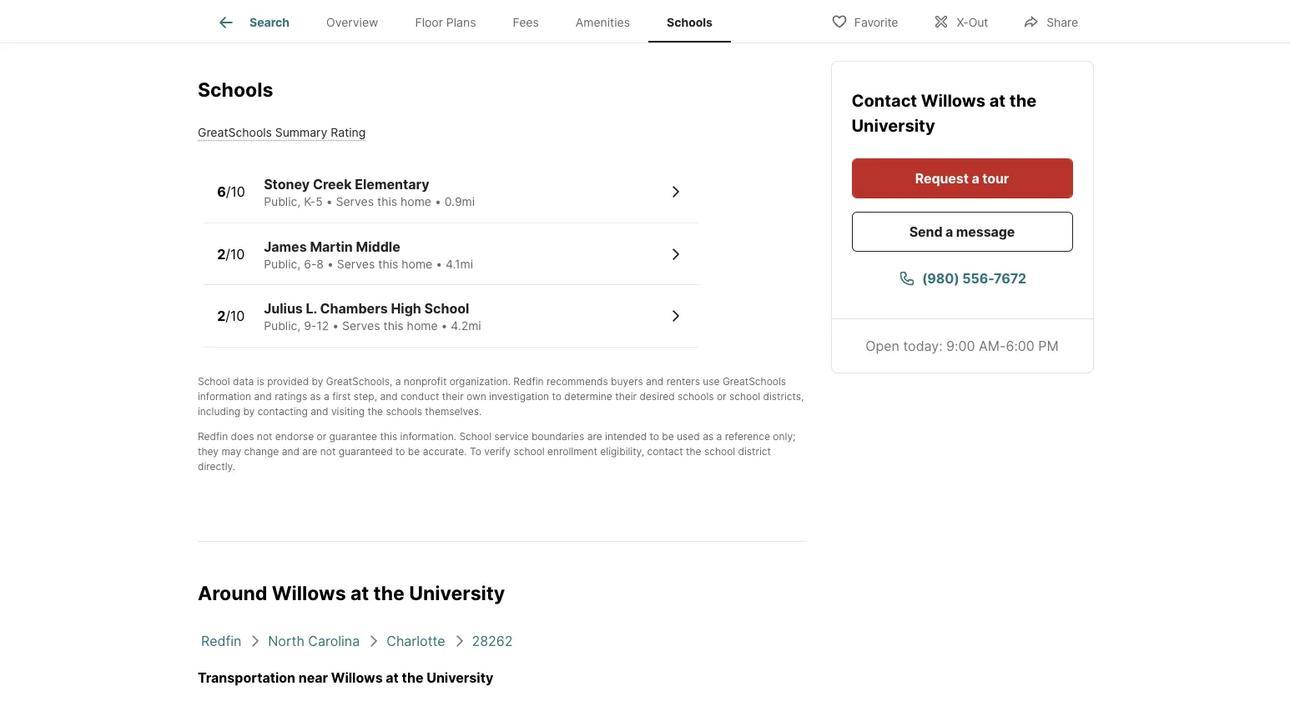 Task type: describe. For each thing, give the bounding box(es) containing it.
k-
[[304, 195, 316, 209]]

0 horizontal spatial greatschools
[[198, 125, 272, 140]]

around
[[198, 582, 267, 606]]

step,
[[354, 390, 377, 403]]

x-out button
[[919, 4, 1002, 38]]

by inside the first step, and conduct their own investigation to determine their desired schools or school districts, including by contacting and visiting the schools themselves.
[[243, 405, 255, 418]]

floor plans tab
[[397, 3, 494, 43]]

serves for middle
[[337, 257, 375, 271]]

themselves.
[[425, 405, 482, 418]]

summary
[[275, 125, 327, 140]]

6:00
[[1006, 337, 1035, 354]]

• left 4.2mi
[[441, 319, 448, 333]]

university inside willows at the university
[[852, 115, 936, 135]]

request
[[916, 169, 969, 186]]

today:
[[904, 337, 943, 354]]

contact
[[647, 445, 683, 458]]

favorite button
[[817, 4, 912, 38]]

greatschools inside , a nonprofit organization. redfin recommends buyers and renters use greatschools information and ratings as a
[[723, 375, 786, 388]]

buyers
[[611, 375, 643, 388]]

2 /10 for james
[[217, 246, 245, 262]]

a inside school service boundaries are intended to be used as a reference only; they may change and are not
[[716, 430, 722, 443]]

search link
[[216, 13, 290, 33]]

and down is
[[254, 390, 272, 403]]

2 vertical spatial at
[[386, 670, 399, 686]]

x-out
[[957, 15, 988, 29]]

guaranteed
[[338, 445, 393, 458]]

contacting
[[258, 405, 308, 418]]

1 horizontal spatial schools
[[678, 390, 714, 403]]

overview
[[326, 15, 378, 29]]

home inside julius l. chambers high school public, 9-12 • serves this home • 4.2mi
[[407, 319, 438, 333]]

this inside stoney creek elementary public, k-5 • serves this home • 0.9mi
[[377, 195, 397, 209]]

as inside , a nonprofit organization. redfin recommends buyers and renters use greatschools information and ratings as a
[[310, 390, 321, 403]]

pm
[[1039, 337, 1059, 354]]

tab list containing search
[[198, 0, 744, 43]]

1 vertical spatial or
[[317, 430, 326, 443]]

school down 'reference' on the right bottom
[[704, 445, 735, 458]]

2 vertical spatial university
[[427, 670, 493, 686]]

around willows at the university
[[198, 582, 505, 606]]

school for school data is provided by greatschools
[[198, 375, 230, 388]]

greatschools summary rating link
[[198, 125, 366, 140]]

julius
[[264, 301, 303, 317]]

reference
[[725, 430, 770, 443]]

4.2mi
[[451, 319, 481, 333]]

charlotte
[[387, 633, 445, 650]]

public, inside julius l. chambers high school public, 9-12 • serves this home • 4.2mi
[[264, 319, 301, 333]]

0.9mi
[[445, 195, 475, 209]]

to inside school service boundaries are intended to be used as a reference only; they may change and are not
[[650, 430, 659, 443]]

willows at the university
[[852, 90, 1037, 135]]

middle
[[356, 238, 400, 255]]

use
[[703, 375, 720, 388]]

share button
[[1009, 4, 1092, 38]]

home for stoney creek elementary
[[401, 195, 431, 209]]

enrollment
[[547, 445, 597, 458]]

nonprofit
[[404, 375, 447, 388]]

school for school service boundaries are intended to be used as a reference only; they may change and are not
[[459, 430, 491, 443]]

6-
[[304, 257, 317, 271]]

(980) 556-7672 link
[[852, 258, 1073, 298]]

information
[[198, 390, 251, 403]]

(980) 556-7672
[[922, 270, 1026, 286]]

• right 5
[[326, 195, 333, 209]]

serves for elementary
[[336, 195, 374, 209]]

28262 link
[[472, 633, 513, 650]]

school down 'service'
[[514, 445, 545, 458]]

redfin for redfin does not endorse or guarantee this information.
[[198, 430, 228, 443]]

search
[[250, 15, 290, 29]]

send a message button
[[852, 211, 1073, 251]]

home for james martin middle
[[402, 257, 432, 271]]

is
[[257, 375, 264, 388]]

directly.
[[198, 460, 235, 473]]

1 vertical spatial at
[[350, 582, 369, 606]]

greatschools summary rating
[[198, 125, 366, 140]]

desired
[[640, 390, 675, 403]]

6 /10
[[217, 184, 245, 200]]

redfin link
[[201, 633, 241, 650]]

north carolina link
[[268, 633, 360, 650]]

request a tour button
[[852, 158, 1073, 198]]

service
[[494, 430, 529, 443]]

8
[[317, 257, 324, 271]]

investigation
[[489, 390, 549, 403]]

creek
[[313, 176, 352, 193]]

carolina
[[308, 633, 360, 650]]

north carolina
[[268, 633, 360, 650]]

districts,
[[763, 390, 804, 403]]

this inside julius l. chambers high school public, 9-12 • serves this home • 4.2mi
[[383, 319, 404, 333]]

amenities
[[576, 15, 630, 29]]

not inside school service boundaries are intended to be used as a reference only; they may change and are not
[[320, 445, 336, 458]]

own
[[466, 390, 486, 403]]

2 vertical spatial willows
[[331, 670, 383, 686]]

organization.
[[449, 375, 511, 388]]

2 /10 for julius
[[217, 308, 245, 325]]

2 their from the left
[[615, 390, 637, 403]]

stoney creek elementary public, k-5 • serves this home • 0.9mi
[[264, 176, 475, 209]]

including
[[198, 405, 240, 418]]

6
[[217, 184, 226, 200]]

amenities tab
[[557, 3, 648, 43]]

be inside school service boundaries are intended to be used as a reference only; they may change and are not
[[662, 430, 674, 443]]

x-
[[957, 15, 969, 29]]

and down the ,
[[380, 390, 398, 403]]

contact
[[852, 90, 921, 110]]

schools inside tab
[[667, 15, 713, 29]]

0 vertical spatial are
[[587, 430, 602, 443]]

message
[[957, 223, 1015, 239]]

information.
[[400, 430, 456, 443]]

may
[[221, 445, 241, 458]]

conduct
[[401, 390, 439, 403]]

transportation near willows at the university
[[198, 670, 493, 686]]

2 for julius
[[217, 308, 225, 325]]

open today: 9:00 am-6:00 pm
[[866, 337, 1059, 354]]

chambers
[[320, 301, 388, 317]]

only;
[[773, 430, 796, 443]]

verify
[[484, 445, 511, 458]]

send a message
[[910, 223, 1015, 239]]

determine
[[564, 390, 612, 403]]

1 horizontal spatial greatschools
[[326, 375, 390, 388]]

1 their from the left
[[442, 390, 464, 403]]

share
[[1047, 15, 1078, 29]]

martin
[[310, 238, 353, 255]]

as inside school service boundaries are intended to be used as a reference only; they may change and are not
[[703, 430, 714, 443]]

serves inside julius l. chambers high school public, 9-12 • serves this home • 4.2mi
[[342, 319, 380, 333]]



Task type: vqa. For each thing, say whether or not it's contained in the screenshot.
2 related to James
yes



Task type: locate. For each thing, give the bounding box(es) containing it.
0 horizontal spatial or
[[317, 430, 326, 443]]

a left 'reference' on the right bottom
[[716, 430, 722, 443]]

0 horizontal spatial by
[[243, 405, 255, 418]]

they
[[198, 445, 219, 458]]

public, inside james martin middle public, 6-8 • serves this home • 4.1mi
[[264, 257, 301, 271]]

floor plans
[[415, 15, 476, 29]]

and up redfin does not endorse or guarantee this information.
[[311, 405, 328, 418]]

greatschools
[[198, 125, 272, 140], [326, 375, 390, 388], [723, 375, 786, 388]]

1 vertical spatial by
[[243, 405, 255, 418]]

this down high
[[383, 319, 404, 333]]

first step, and conduct their own investigation to determine their desired schools or school districts, including by contacting and visiting the schools themselves.
[[198, 390, 804, 418]]

/10 for stoney
[[226, 184, 245, 200]]

0 horizontal spatial at
[[350, 582, 369, 606]]

1 vertical spatial 2 /10
[[217, 308, 245, 325]]

/10 for julius
[[225, 308, 245, 325]]

tab list
[[198, 0, 744, 43]]

to down information.
[[396, 445, 405, 458]]

favorite
[[854, 15, 898, 29]]

tour
[[983, 169, 1009, 186]]

am-
[[979, 337, 1006, 354]]

0 vertical spatial or
[[717, 390, 726, 403]]

1 vertical spatial public,
[[264, 257, 301, 271]]

0 vertical spatial 2 /10
[[217, 246, 245, 262]]

2 left julius
[[217, 308, 225, 325]]

, a nonprofit organization. redfin recommends buyers and renters use greatschools information and ratings as a
[[198, 375, 786, 403]]

eligibility,
[[600, 445, 644, 458]]

be down information.
[[408, 445, 420, 458]]

as
[[310, 390, 321, 403], [703, 430, 714, 443]]

are up enrollment
[[587, 430, 602, 443]]

1 vertical spatial not
[[320, 445, 336, 458]]

school inside the first step, and conduct their own investigation to determine their desired schools or school districts, including by contacting and visiting the schools themselves.
[[729, 390, 760, 403]]

a left first
[[324, 390, 329, 403]]

1 vertical spatial /10
[[225, 246, 245, 262]]

0 vertical spatial home
[[401, 195, 431, 209]]

home
[[401, 195, 431, 209], [402, 257, 432, 271], [407, 319, 438, 333]]

0 vertical spatial serves
[[336, 195, 374, 209]]

be inside guaranteed to be accurate. to verify school enrollment eligibility, contact the school district directly.
[[408, 445, 420, 458]]

public, down stoney
[[264, 195, 301, 209]]

intended
[[605, 430, 647, 443]]

1 vertical spatial home
[[402, 257, 432, 271]]

0 vertical spatial as
[[310, 390, 321, 403]]

school up information
[[198, 375, 230, 388]]

and inside school service boundaries are intended to be used as a reference only; they may change and are not
[[282, 445, 300, 458]]

their down buyers
[[615, 390, 637, 403]]

/10 left julius
[[225, 308, 245, 325]]

by up does
[[243, 405, 255, 418]]

4.1mi
[[446, 257, 473, 271]]

willows inside willows at the university
[[921, 90, 986, 110]]

send
[[910, 223, 943, 239]]

ratings
[[275, 390, 307, 403]]

0 vertical spatial schools
[[667, 15, 713, 29]]

1 vertical spatial willows
[[272, 582, 346, 606]]

at down charlotte
[[386, 670, 399, 686]]

fees tab
[[494, 3, 557, 43]]

serves
[[336, 195, 374, 209], [337, 257, 375, 271], [342, 319, 380, 333]]

1 public, from the top
[[264, 195, 301, 209]]

1 vertical spatial as
[[703, 430, 714, 443]]

0 horizontal spatial are
[[302, 445, 317, 458]]

1 vertical spatial 2
[[217, 308, 225, 325]]

1 /10 from the top
[[226, 184, 245, 200]]

recommends
[[547, 375, 608, 388]]

home down the elementary
[[401, 195, 431, 209]]

7672
[[994, 270, 1026, 286]]

(980) 556-7672 button
[[852, 258, 1073, 298]]

redfin does not endorse or guarantee this information.
[[198, 430, 456, 443]]

(980)
[[922, 270, 959, 286]]

university down 28262
[[427, 670, 493, 686]]

fees
[[513, 15, 539, 29]]

2 horizontal spatial to
[[650, 430, 659, 443]]

1 vertical spatial to
[[650, 430, 659, 443]]

1 vertical spatial are
[[302, 445, 317, 458]]

this up guaranteed
[[380, 430, 397, 443]]

2
[[217, 246, 225, 262], [217, 308, 225, 325]]

2 vertical spatial serves
[[342, 319, 380, 333]]

to inside guaranteed to be accurate. to verify school enrollment eligibility, contact the school district directly.
[[396, 445, 405, 458]]

home inside james martin middle public, 6-8 • serves this home • 4.1mi
[[402, 257, 432, 271]]

0 horizontal spatial to
[[396, 445, 405, 458]]

1 horizontal spatial their
[[615, 390, 637, 403]]

2 /10 left james
[[217, 246, 245, 262]]

a
[[972, 169, 980, 186], [946, 223, 954, 239], [395, 375, 401, 388], [324, 390, 329, 403], [716, 430, 722, 443]]

this down middle
[[378, 257, 398, 271]]

0 vertical spatial not
[[257, 430, 272, 443]]

and down endorse
[[282, 445, 300, 458]]

home down high
[[407, 319, 438, 333]]

guarantee
[[329, 430, 377, 443]]

elementary
[[355, 176, 430, 193]]

• left 4.1mi
[[436, 257, 442, 271]]

0 vertical spatial be
[[662, 430, 674, 443]]

1 horizontal spatial be
[[662, 430, 674, 443]]

0 vertical spatial redfin
[[513, 375, 544, 388]]

redfin up the they
[[198, 430, 228, 443]]

endorse
[[275, 430, 314, 443]]

1 vertical spatial schools
[[386, 405, 422, 418]]

the inside willows at the university
[[1010, 90, 1037, 110]]

redfin up transportation
[[201, 633, 241, 650]]

public, for james martin middle
[[264, 257, 301, 271]]

and up desired
[[646, 375, 664, 388]]

2 /10 from the top
[[225, 246, 245, 262]]

school inside school service boundaries are intended to be used as a reference only; they may change and are not
[[459, 430, 491, 443]]

or inside the first step, and conduct their own investigation to determine their desired schools or school districts, including by contacting and visiting the schools themselves.
[[717, 390, 726, 403]]

1 horizontal spatial or
[[717, 390, 726, 403]]

at up carolina
[[350, 582, 369, 606]]

l.
[[306, 301, 317, 317]]

public, down james
[[264, 257, 301, 271]]

willows up north carolina link
[[272, 582, 346, 606]]

are
[[587, 430, 602, 443], [302, 445, 317, 458]]

to up contact
[[650, 430, 659, 443]]

their
[[442, 390, 464, 403], [615, 390, 637, 403]]

james
[[264, 238, 307, 255]]

to
[[470, 445, 481, 458]]

9-
[[304, 319, 317, 333]]

12
[[317, 319, 329, 333]]

at
[[990, 90, 1006, 110], [350, 582, 369, 606], [386, 670, 399, 686]]

0 vertical spatial public,
[[264, 195, 301, 209]]

0 vertical spatial 2
[[217, 246, 225, 262]]

2 horizontal spatial at
[[990, 90, 1006, 110]]

2 down 6
[[217, 246, 225, 262]]

greatschools up 6 /10
[[198, 125, 272, 140]]

2 vertical spatial school
[[459, 430, 491, 443]]

university up 28262
[[409, 582, 505, 606]]

2 2 /10 from the top
[[217, 308, 245, 325]]

/10 for james
[[225, 246, 245, 262]]

1 horizontal spatial schools
[[667, 15, 713, 29]]

0 vertical spatial at
[[990, 90, 1006, 110]]

serves down creek at the top of the page
[[336, 195, 374, 209]]

0 horizontal spatial schools
[[386, 405, 422, 418]]

school
[[424, 301, 469, 317], [198, 375, 230, 388], [459, 430, 491, 443]]

a inside request a tour 'button'
[[972, 169, 980, 186]]

school service boundaries are intended to be used as a reference only; they may change and are not
[[198, 430, 796, 458]]

redfin inside , a nonprofit organization. redfin recommends buyers and renters use greatschools information and ratings as a
[[513, 375, 544, 388]]

does
[[231, 430, 254, 443]]

2 /10 left julius
[[217, 308, 245, 325]]

university down contact
[[852, 115, 936, 135]]

school data is provided by greatschools
[[198, 375, 390, 388]]

school left districts,
[[729, 390, 760, 403]]

2 vertical spatial public,
[[264, 319, 301, 333]]

a for request
[[972, 169, 980, 186]]

this inside james martin middle public, 6-8 • serves this home • 4.1mi
[[378, 257, 398, 271]]

• right 8
[[327, 257, 334, 271]]

schools down conduct
[[386, 405, 422, 418]]

near
[[299, 670, 328, 686]]

schools down renters
[[678, 390, 714, 403]]

schools tab
[[648, 3, 731, 43]]

• right 12
[[332, 319, 339, 333]]

school up to
[[459, 430, 491, 443]]

2 2 from the top
[[217, 308, 225, 325]]

serves inside james martin middle public, 6-8 • serves this home • 4.1mi
[[337, 257, 375, 271]]

district
[[738, 445, 771, 458]]

2 vertical spatial /10
[[225, 308, 245, 325]]

by right provided
[[312, 375, 323, 388]]

overview tab
[[308, 3, 397, 43]]

greatschools up districts,
[[723, 375, 786, 388]]

request a tour
[[916, 169, 1009, 186]]

as right used
[[703, 430, 714, 443]]

the inside guaranteed to be accurate. to verify school enrollment eligibility, contact the school district directly.
[[686, 445, 701, 458]]

1 horizontal spatial as
[[703, 430, 714, 443]]

the inside the first step, and conduct their own investigation to determine their desired schools or school districts, including by contacting and visiting the schools themselves.
[[368, 405, 383, 418]]

be
[[662, 430, 674, 443], [408, 445, 420, 458]]

0 vertical spatial /10
[[226, 184, 245, 200]]

2 horizontal spatial greatschools
[[723, 375, 786, 388]]

charlotte link
[[387, 633, 445, 650]]

a for ,
[[395, 375, 401, 388]]

0 horizontal spatial their
[[442, 390, 464, 403]]

at up tour
[[990, 90, 1006, 110]]

0 vertical spatial university
[[852, 115, 936, 135]]

2 public, from the top
[[264, 257, 301, 271]]

3 public, from the top
[[264, 319, 301, 333]]

0 vertical spatial by
[[312, 375, 323, 388]]

556-
[[962, 270, 994, 286]]

their up themselves.
[[442, 390, 464, 403]]

1 horizontal spatial to
[[552, 390, 562, 403]]

1 vertical spatial schools
[[198, 78, 273, 101]]

serves down middle
[[337, 257, 375, 271]]

0 horizontal spatial as
[[310, 390, 321, 403]]

as right ratings
[[310, 390, 321, 403]]

public, down julius
[[264, 319, 301, 333]]

this down the elementary
[[377, 195, 397, 209]]

greatschools up step,
[[326, 375, 390, 388]]

at inside willows at the university
[[990, 90, 1006, 110]]

not down redfin does not endorse or guarantee this information.
[[320, 445, 336, 458]]

1 2 /10 from the top
[[217, 246, 245, 262]]

schools
[[667, 15, 713, 29], [198, 78, 273, 101]]

2 vertical spatial redfin
[[201, 633, 241, 650]]

5
[[316, 195, 323, 209]]

0 vertical spatial schools
[[678, 390, 714, 403]]

school inside julius l. chambers high school public, 9-12 • serves this home • 4.2mi
[[424, 301, 469, 317]]

1 vertical spatial be
[[408, 445, 420, 458]]

first
[[332, 390, 351, 403]]

2 vertical spatial to
[[396, 445, 405, 458]]

• left the 0.9mi
[[435, 195, 441, 209]]

2 for james
[[217, 246, 225, 262]]

home left 4.1mi
[[402, 257, 432, 271]]

high
[[391, 301, 421, 317]]

0 horizontal spatial schools
[[198, 78, 273, 101]]

1 vertical spatial serves
[[337, 257, 375, 271]]

or right endorse
[[317, 430, 326, 443]]

the
[[1010, 90, 1037, 110], [368, 405, 383, 418], [686, 445, 701, 458], [373, 582, 405, 606], [402, 670, 423, 686]]

redfin up "investigation"
[[513, 375, 544, 388]]

1 horizontal spatial by
[[312, 375, 323, 388]]

or down use at the bottom
[[717, 390, 726, 403]]

0 horizontal spatial not
[[257, 430, 272, 443]]

/10 left james
[[225, 246, 245, 262]]

home inside stoney creek elementary public, k-5 • serves this home • 0.9mi
[[401, 195, 431, 209]]

3 /10 from the top
[[225, 308, 245, 325]]

1 horizontal spatial not
[[320, 445, 336, 458]]

guaranteed to be accurate. to verify school enrollment eligibility, contact the school district directly.
[[198, 445, 771, 473]]

9:00
[[947, 337, 976, 354]]

1 vertical spatial university
[[409, 582, 505, 606]]

redfin for redfin
[[201, 633, 241, 650]]

,
[[390, 375, 392, 388]]

a right the ,
[[395, 375, 401, 388]]

a left tour
[[972, 169, 980, 186]]

0 vertical spatial willows
[[921, 90, 986, 110]]

rating
[[331, 125, 366, 140]]

0 horizontal spatial be
[[408, 445, 420, 458]]

1 horizontal spatial at
[[386, 670, 399, 686]]

james martin middle public, 6-8 • serves this home • 4.1mi
[[264, 238, 473, 271]]

accurate.
[[423, 445, 467, 458]]

a inside send a message "button"
[[946, 223, 954, 239]]

this
[[377, 195, 397, 209], [378, 257, 398, 271], [383, 319, 404, 333], [380, 430, 397, 443]]

are down endorse
[[302, 445, 317, 458]]

open
[[866, 337, 900, 354]]

stoney
[[264, 176, 310, 193]]

public, inside stoney creek elementary public, k-5 • serves this home • 0.9mi
[[264, 195, 301, 209]]

1 horizontal spatial are
[[587, 430, 602, 443]]

to inside the first step, and conduct their own investigation to determine their desired schools or school districts, including by contacting and visiting the schools themselves.
[[552, 390, 562, 403]]

willows up request a tour
[[921, 90, 986, 110]]

a for send
[[946, 223, 954, 239]]

2 vertical spatial home
[[407, 319, 438, 333]]

willows down carolina
[[331, 670, 383, 686]]

willows
[[921, 90, 986, 110], [272, 582, 346, 606], [331, 670, 383, 686]]

renters
[[666, 375, 700, 388]]

1 vertical spatial school
[[198, 375, 230, 388]]

0 vertical spatial to
[[552, 390, 562, 403]]

public, for stoney creek elementary
[[264, 195, 301, 209]]

to
[[552, 390, 562, 403], [650, 430, 659, 443], [396, 445, 405, 458]]

/10 left stoney
[[226, 184, 245, 200]]

a right send
[[946, 223, 954, 239]]

plans
[[446, 15, 476, 29]]

to down recommends
[[552, 390, 562, 403]]

1 2 from the top
[[217, 246, 225, 262]]

0 vertical spatial school
[[424, 301, 469, 317]]

serves inside stoney creek elementary public, k-5 • serves this home • 0.9mi
[[336, 195, 374, 209]]

be up contact
[[662, 430, 674, 443]]

out
[[969, 15, 988, 29]]

visiting
[[331, 405, 365, 418]]

not up the 'change' in the bottom of the page
[[257, 430, 272, 443]]

used
[[677, 430, 700, 443]]

school up 4.2mi
[[424, 301, 469, 317]]

1 vertical spatial redfin
[[198, 430, 228, 443]]

serves down the chambers
[[342, 319, 380, 333]]



